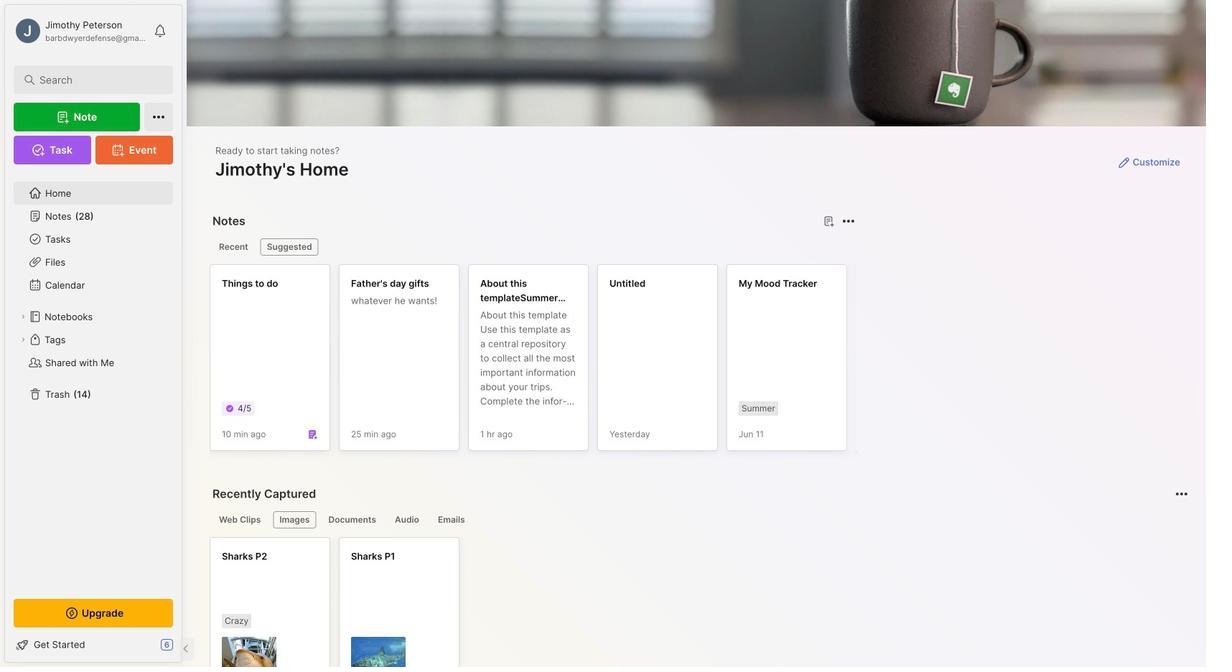 Task type: locate. For each thing, give the bounding box(es) containing it.
1 vertical spatial tab list
[[213, 512, 1187, 529]]

1 tab list from the top
[[213, 239, 853, 256]]

more actions image
[[1174, 486, 1191, 503]]

none search field inside main "element"
[[40, 71, 154, 88]]

thumbnail image
[[222, 637, 277, 667], [351, 637, 406, 667]]

0 vertical spatial row group
[[210, 264, 1207, 460]]

tab list
[[213, 239, 853, 256], [213, 512, 1187, 529]]

expand notebooks image
[[19, 313, 27, 321]]

1 vertical spatial row group
[[210, 537, 468, 667]]

main element
[[0, 0, 187, 667]]

1 thumbnail image from the left
[[222, 637, 277, 667]]

Search text field
[[40, 73, 154, 87]]

1 horizontal spatial thumbnail image
[[351, 637, 406, 667]]

row group for 1st tab list from the top
[[210, 264, 1207, 460]]

2 tab list from the top
[[213, 512, 1187, 529]]

tree inside main "element"
[[5, 173, 182, 586]]

Help and Learning task checklist field
[[5, 634, 182, 657]]

tab
[[213, 239, 255, 256], [261, 239, 319, 256], [213, 512, 267, 529], [273, 512, 316, 529], [322, 512, 383, 529], [389, 512, 426, 529], [432, 512, 472, 529]]

0 horizontal spatial thumbnail image
[[222, 637, 277, 667]]

row group
[[210, 264, 1207, 460], [210, 537, 468, 667]]

0 vertical spatial tab list
[[213, 239, 853, 256]]

tree
[[5, 173, 182, 586]]

None search field
[[40, 71, 154, 88]]

row group for second tab list from the top of the page
[[210, 537, 468, 667]]

2 row group from the top
[[210, 537, 468, 667]]

1 row group from the top
[[210, 264, 1207, 460]]

More actions field
[[1172, 484, 1193, 504]]

click to collapse image
[[181, 641, 192, 658]]



Task type: vqa. For each thing, say whether or not it's contained in the screenshot.
search field inside Main element
yes



Task type: describe. For each thing, give the bounding box(es) containing it.
Account field
[[14, 17, 147, 45]]

2 thumbnail image from the left
[[351, 637, 406, 667]]

expand tags image
[[19, 336, 27, 344]]



